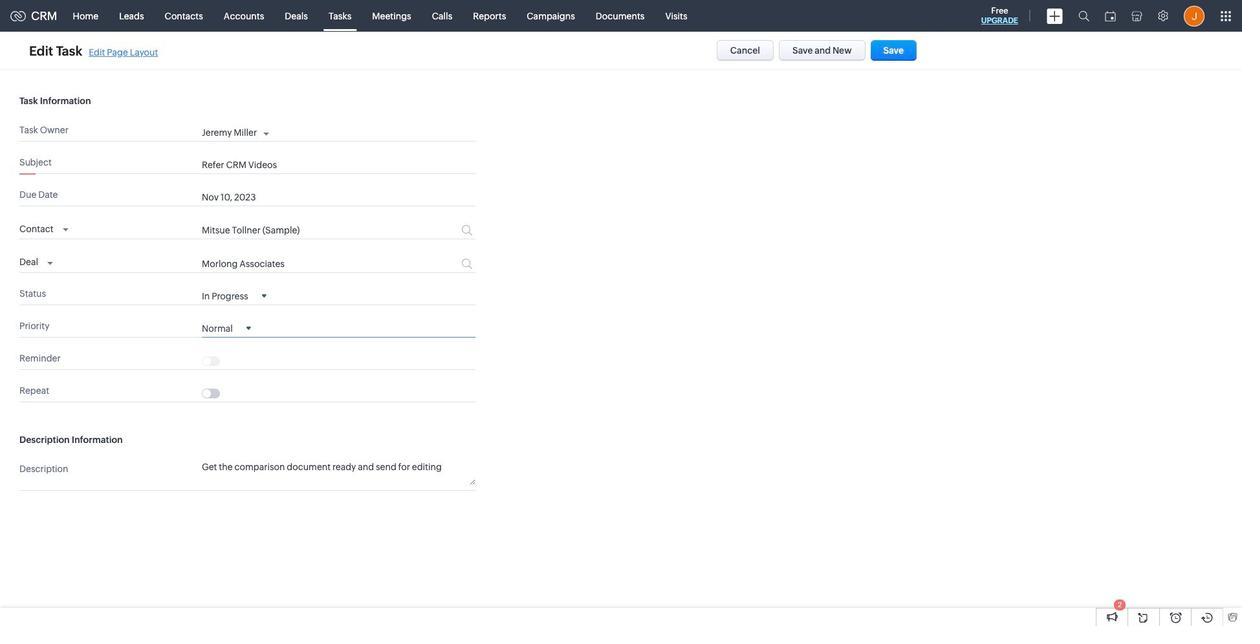 Task type: vqa. For each thing, say whether or not it's contained in the screenshot.
Signals element
no



Task type: locate. For each thing, give the bounding box(es) containing it.
None text field
[[202, 160, 476, 170]]

None button
[[717, 40, 774, 61], [779, 40, 866, 61], [871, 40, 917, 61], [717, 40, 774, 61], [779, 40, 866, 61], [871, 40, 917, 61]]

None text field
[[202, 225, 413, 236], [202, 259, 413, 269], [202, 461, 476, 485], [202, 225, 413, 236], [202, 259, 413, 269], [202, 461, 476, 485]]

search element
[[1071, 0, 1098, 32]]

search image
[[1079, 10, 1090, 21]]

profile element
[[1177, 0, 1213, 31]]

create menu image
[[1047, 8, 1063, 24]]

None field
[[19, 220, 68, 236], [19, 254, 53, 269], [202, 290, 266, 301], [202, 323, 251, 334], [19, 220, 68, 236], [19, 254, 53, 269], [202, 290, 266, 301], [202, 323, 251, 334]]



Task type: describe. For each thing, give the bounding box(es) containing it.
create menu element
[[1039, 0, 1071, 31]]

profile image
[[1184, 6, 1205, 26]]

mmm d, yyyy text field
[[202, 192, 435, 203]]

logo image
[[10, 11, 26, 21]]

calendar image
[[1105, 11, 1116, 21]]



